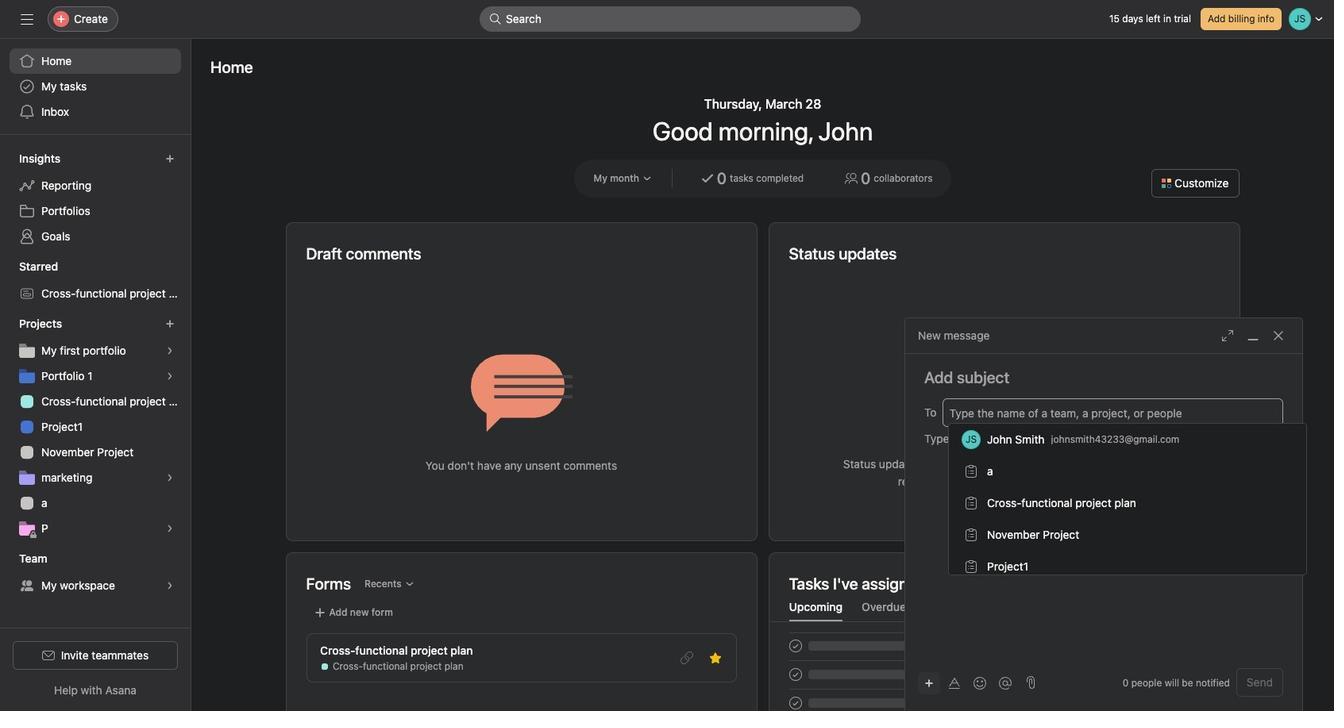 Task type: describe. For each thing, give the bounding box(es) containing it.
prominent image
[[489, 13, 502, 25]]

insights element
[[0, 145, 191, 253]]

starred element
[[0, 253, 191, 310]]

formatting image
[[948, 677, 961, 690]]

Type the name of a team, a project, or people text field
[[949, 403, 1274, 422]]

new project or portfolio image
[[165, 319, 175, 329]]

at mention image
[[999, 677, 1012, 690]]

global element
[[0, 39, 191, 134]]

minimize image
[[1247, 330, 1259, 342]]

teams element
[[0, 545, 191, 602]]

close image
[[1272, 330, 1285, 342]]

new insights image
[[165, 154, 175, 164]]



Task type: vqa. For each thing, say whether or not it's contained in the screenshot.
list item
no



Task type: locate. For each thing, give the bounding box(es) containing it.
see details, portfolio 1 image
[[165, 372, 175, 381]]

dialog
[[905, 318, 1302, 711]]

hide sidebar image
[[21, 13, 33, 25]]

copy form link image
[[680, 652, 693, 665]]

projects element
[[0, 310, 191, 545]]

see details, marketing image
[[165, 473, 175, 483]]

remove from favorites image
[[709, 652, 721, 665]]

see details, my workspace image
[[165, 581, 175, 591]]

see details, my first portfolio image
[[165, 346, 175, 356]]

expand popout to full screen image
[[1221, 330, 1234, 342]]

list box
[[480, 6, 861, 32]]

emoji image
[[974, 677, 986, 690]]

Add subject text field
[[905, 367, 1302, 389]]

see details, p image
[[165, 524, 175, 534]]

toolbar
[[918, 671, 1020, 694]]



